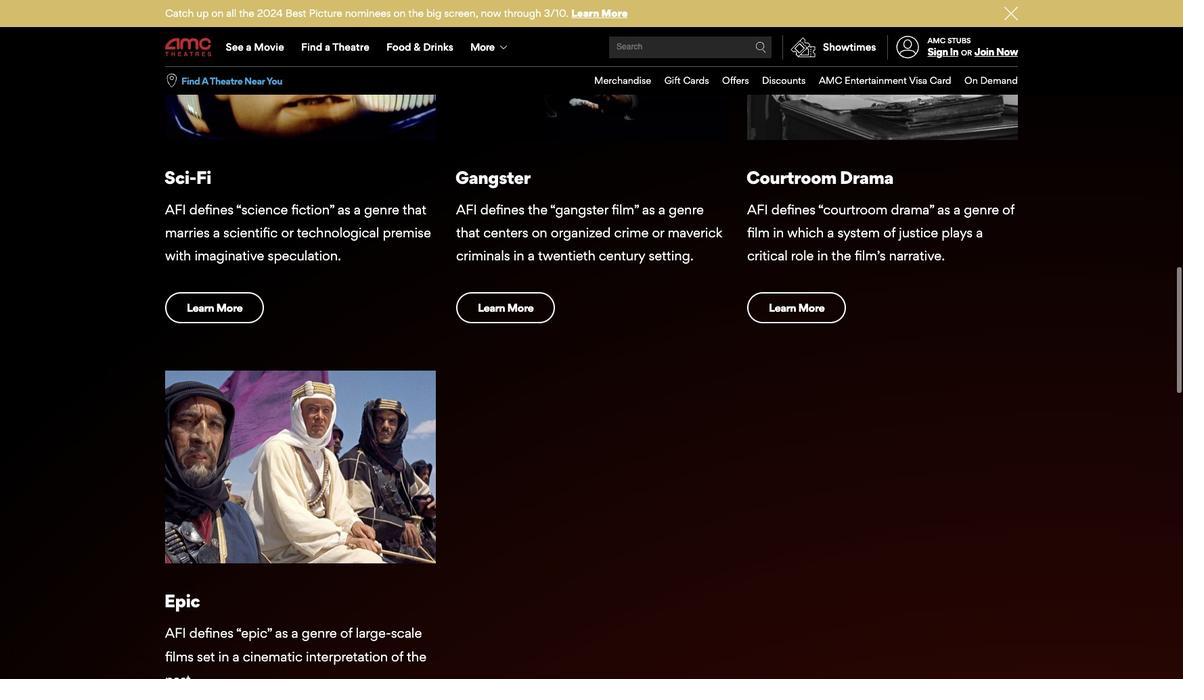 Task type: describe. For each thing, give the bounding box(es) containing it.
as inside afi defines "courtroom drama" as a genre of film in which a system of justice plays a critical role in the film's narrative.
[[938, 200, 951, 217]]

the inside afi defines "courtroom drama" as a genre of film in which a system of justice plays a critical role in the film's narrative.
[[832, 247, 852, 263]]

setting.
[[649, 247, 694, 263]]

crime
[[614, 224, 649, 240]]

"gangster
[[550, 200, 609, 217]]

stubs
[[948, 36, 971, 45]]

learn right 3/10.
[[571, 7, 599, 20]]

gangster
[[456, 165, 531, 187]]

with
[[165, 247, 191, 263]]

learn more for sci-fi
[[187, 300, 243, 313]]

defines for courtroom drama
[[772, 200, 816, 217]]

more for gangster
[[507, 300, 534, 313]]

image from 2001: a space odyssey image
[[165, 0, 436, 139]]

the inside 'afi defines the "gangster film" as a genre that centers on organized crime or maverick criminals in a twentieth century setting.'
[[528, 200, 548, 217]]

centers
[[484, 224, 529, 240]]

big
[[426, 7, 442, 20]]

showtimes link
[[783, 35, 876, 60]]

discounts link
[[749, 67, 806, 95]]

scene from to kill a mockingbird image
[[747, 0, 1018, 139]]

scientific
[[223, 224, 278, 240]]

on
[[965, 75, 978, 86]]

as inside 'afi defines the "gangster film" as a genre that centers on organized crime or maverick criminals in a twentieth century setting.'
[[642, 200, 655, 217]]

showtimes
[[823, 41, 876, 53]]

film
[[747, 224, 770, 240]]

defines for gangster
[[481, 200, 525, 217]]

cards
[[683, 75, 709, 86]]

picture
[[309, 7, 342, 20]]

afi for epic
[[165, 624, 186, 641]]

join
[[975, 45, 995, 58]]

afi defines "science fiction" as a genre that marries a scientific or technological premise with imaginative speculation.
[[165, 200, 431, 263]]

now
[[997, 45, 1018, 58]]

food & drinks link
[[378, 28, 462, 66]]

learn more link for courtroom drama
[[747, 291, 847, 322]]

peter o'toole in lawrence of arabia image
[[165, 370, 436, 563]]

"science
[[236, 200, 288, 217]]

critical
[[747, 247, 788, 263]]

or inside afi defines "science fiction" as a genre that marries a scientific or technological premise with imaginative speculation.
[[281, 224, 293, 240]]

theatre for a
[[333, 41, 370, 53]]

see a movie link
[[217, 28, 293, 66]]

menu containing more
[[165, 28, 1018, 66]]

imaginative
[[195, 247, 264, 263]]

a
[[202, 75, 208, 86]]

on inside 'afi defines the "gangster film" as a genre that centers on organized crime or maverick criminals in a twentieth century setting.'
[[532, 224, 548, 240]]

a up technological
[[354, 200, 361, 217]]

card
[[930, 75, 952, 86]]

near
[[244, 75, 265, 86]]

now
[[481, 7, 501, 20]]

marlon brando from the godfather image
[[456, 0, 727, 139]]

afi defines the "gangster film" as a genre that centers on organized crime or maverick criminals in a twentieth century setting.
[[456, 200, 723, 263]]

more inside button
[[471, 41, 495, 53]]

a right the plays at right top
[[976, 224, 983, 240]]

up
[[196, 7, 209, 20]]

interpretation
[[306, 648, 388, 664]]

nominees
[[345, 7, 391, 20]]

film"
[[612, 200, 639, 217]]

offers
[[722, 75, 749, 86]]

genre inside 'afi defines the "gangster film" as a genre that centers on organized crime or maverick criminals in a twentieth century setting.'
[[669, 200, 704, 217]]

as inside afi defines "science fiction" as a genre that marries a scientific or technological premise with imaginative speculation.
[[338, 200, 351, 217]]

epic
[[164, 589, 200, 611]]

screen,
[[444, 7, 478, 20]]

system
[[838, 224, 880, 240]]

gift cards link
[[651, 67, 709, 95]]

2024
[[257, 7, 283, 20]]

learn more for courtroom drama
[[769, 300, 825, 313]]

menu containing merchandise
[[581, 67, 1018, 95]]

food
[[387, 41, 411, 53]]

maverick
[[668, 224, 723, 240]]

century
[[599, 247, 646, 263]]

premise
[[383, 224, 431, 240]]

that inside afi defines "science fiction" as a genre that marries a scientific or technological premise with imaginative speculation.
[[403, 200, 427, 217]]

on demand
[[965, 75, 1018, 86]]

cinematic
[[243, 648, 303, 664]]

the inside afi defines "epic" as a genre of large-scale films set in a cinematic interpretation of the past.
[[407, 648, 427, 664]]

afi defines "courtroom drama" as a genre of film in which a system of justice plays a critical role in the film's narrative.
[[747, 200, 1015, 263]]

entertainment
[[845, 75, 907, 86]]

amc stubs sign in or join now
[[928, 36, 1018, 58]]

find for find a theatre
[[301, 41, 322, 53]]

in right role
[[818, 247, 828, 263]]

find a theatre near you button
[[181, 74, 282, 87]]

organized
[[551, 224, 611, 240]]

theatre for a
[[210, 75, 243, 86]]

cookie consent banner dialog
[[0, 643, 1184, 680]]

food & drinks
[[387, 41, 454, 53]]

&
[[414, 41, 421, 53]]

marries
[[165, 224, 210, 240]]

find a theatre
[[301, 41, 370, 53]]

1 horizontal spatial on
[[394, 7, 406, 20]]

see a movie
[[226, 41, 284, 53]]

large-
[[356, 624, 391, 641]]

genre inside afi defines "science fiction" as a genre that marries a scientific or technological premise with imaginative speculation.
[[364, 200, 399, 217]]

that inside 'afi defines the "gangster film" as a genre that centers on organized crime or maverick criminals in a twentieth century setting.'
[[456, 224, 480, 240]]

learn more link for sci-fi
[[165, 291, 264, 322]]

role
[[791, 247, 814, 263]]

technological
[[297, 224, 379, 240]]

best
[[286, 7, 306, 20]]

sci-fi
[[164, 165, 211, 187]]

as inside afi defines "epic" as a genre of large-scale films set in a cinematic interpretation of the past.
[[275, 624, 288, 641]]

find for find a theatre near you
[[181, 75, 200, 86]]

drinks
[[423, 41, 454, 53]]

afi defines "epic" as a genre of large-scale films set in a cinematic interpretation of the past.
[[165, 624, 427, 680]]

justice
[[899, 224, 939, 240]]



Task type: vqa. For each thing, say whether or not it's contained in the screenshot.
'List'
no



Task type: locate. For each thing, give the bounding box(es) containing it.
find
[[301, 41, 322, 53], [181, 75, 200, 86]]

speculation.
[[268, 247, 341, 263]]

or
[[961, 48, 972, 58], [281, 224, 293, 240], [652, 224, 664, 240]]

more right 3/10.
[[602, 7, 628, 20]]

amc for visa
[[819, 75, 843, 86]]

amc entertainment visa card
[[819, 75, 952, 86]]

afi up the marries on the left of page
[[165, 200, 186, 217]]

defines up the marries on the left of page
[[189, 200, 234, 217]]

fi
[[196, 165, 211, 187]]

defines up which
[[772, 200, 816, 217]]

learn more link for gangster
[[456, 291, 555, 322]]

sign in or join amc stubs element
[[887, 28, 1018, 66]]

the left 'big'
[[409, 7, 424, 20]]

that up the criminals
[[456, 224, 480, 240]]

as up cinematic
[[275, 624, 288, 641]]

learn more down role
[[769, 300, 825, 313]]

or inside 'afi defines the "gangster film" as a genre that centers on organized crime or maverick criminals in a twentieth century setting.'
[[652, 224, 664, 240]]

drama"
[[891, 200, 934, 217]]

in
[[950, 45, 959, 58]]

2 horizontal spatial or
[[961, 48, 972, 58]]

sign in button
[[928, 45, 959, 58]]

2 horizontal spatial learn more
[[769, 300, 825, 313]]

film's
[[855, 247, 886, 263]]

the down scale
[[407, 648, 427, 664]]

more button
[[462, 28, 519, 66]]

afi inside 'afi defines the "gangster film" as a genre that centers on organized crime or maverick criminals in a twentieth century setting.'
[[456, 200, 477, 217]]

a up the plays at right top
[[954, 200, 961, 217]]

learn down the criminals
[[478, 300, 505, 313]]

as right the film"
[[642, 200, 655, 217]]

1 horizontal spatial find
[[301, 41, 322, 53]]

join now button
[[975, 45, 1018, 58]]

in
[[773, 224, 784, 240], [514, 247, 524, 263], [818, 247, 828, 263], [218, 648, 229, 664]]

1 learn more from the left
[[187, 300, 243, 313]]

a down "epic"
[[233, 648, 240, 664]]

search the AMC website text field
[[615, 42, 756, 52]]

afi inside afi defines "science fiction" as a genre that marries a scientific or technological premise with imaginative speculation.
[[165, 200, 186, 217]]

on right nominees
[[394, 7, 406, 20]]

defines inside afi defines "epic" as a genre of large-scale films set in a cinematic interpretation of the past.
[[189, 624, 234, 641]]

learn for sci-fi
[[187, 300, 214, 313]]

theatre right a
[[210, 75, 243, 86]]

learn for courtroom drama
[[769, 300, 796, 313]]

that up premise
[[403, 200, 427, 217]]

defines up set on the bottom left
[[189, 624, 234, 641]]

1 horizontal spatial theatre
[[333, 41, 370, 53]]

a right the see on the left top
[[246, 41, 252, 53]]

learn more link down the criminals
[[456, 291, 555, 322]]

defines for sci-fi
[[189, 200, 234, 217]]

learn more link down "imaginative" at the top left of page
[[165, 291, 264, 322]]

criminals
[[456, 247, 510, 263]]

more
[[602, 7, 628, 20], [471, 41, 495, 53], [216, 300, 243, 313], [507, 300, 534, 313], [799, 300, 825, 313]]

afi inside afi defines "courtroom drama" as a genre of film in which a system of justice plays a critical role in the film's narrative.
[[747, 200, 768, 217]]

amc up sign at top right
[[928, 36, 946, 45]]

0 vertical spatial menu
[[165, 28, 1018, 66]]

past.
[[165, 671, 194, 680]]

theatre inside button
[[210, 75, 243, 86]]

find inside button
[[181, 75, 200, 86]]

amc logo image
[[165, 38, 213, 57], [165, 38, 213, 57]]

a up "imaginative" at the top left of page
[[213, 224, 220, 240]]

genre up maverick
[[669, 200, 704, 217]]

merchandise link
[[581, 67, 651, 95]]

defines for epic
[[189, 624, 234, 641]]

genre up the plays at right top
[[964, 200, 999, 217]]

afi inside afi defines "epic" as a genre of large-scale films set in a cinematic interpretation of the past.
[[165, 624, 186, 641]]

menu
[[165, 28, 1018, 66], [581, 67, 1018, 95]]

2 horizontal spatial on
[[532, 224, 548, 240]]

0 horizontal spatial amc
[[819, 75, 843, 86]]

catch
[[165, 7, 194, 20]]

afi for sci-fi
[[165, 200, 186, 217]]

scale
[[391, 624, 422, 641]]

showtimes image
[[783, 35, 823, 60]]

genre up premise
[[364, 200, 399, 217]]

learn more link right 3/10.
[[571, 7, 628, 20]]

afi
[[165, 200, 186, 217], [456, 200, 477, 217], [747, 200, 768, 217], [165, 624, 186, 641]]

3 learn more from the left
[[769, 300, 825, 313]]

all
[[226, 7, 236, 20]]

1 vertical spatial that
[[456, 224, 480, 240]]

merchandise
[[594, 75, 651, 86]]

a up cinematic
[[292, 624, 298, 641]]

a
[[246, 41, 252, 53], [325, 41, 330, 53], [354, 200, 361, 217], [659, 200, 666, 217], [954, 200, 961, 217], [213, 224, 220, 240], [828, 224, 834, 240], [976, 224, 983, 240], [528, 247, 535, 263], [292, 624, 298, 641], [233, 648, 240, 664]]

in down centers
[[514, 247, 524, 263]]

learn more down the criminals
[[478, 300, 534, 313]]

1 horizontal spatial that
[[456, 224, 480, 240]]

0 horizontal spatial learn more
[[187, 300, 243, 313]]

the left film's
[[832, 247, 852, 263]]

defines up centers
[[481, 200, 525, 217]]

learn more for gangster
[[478, 300, 534, 313]]

submit search icon image
[[756, 42, 766, 53]]

1 vertical spatial find
[[181, 75, 200, 86]]

afi for courtroom drama
[[747, 200, 768, 217]]

1 horizontal spatial amc
[[928, 36, 946, 45]]

1 vertical spatial theatre
[[210, 75, 243, 86]]

genre
[[364, 200, 399, 217], [669, 200, 704, 217], [964, 200, 999, 217], [302, 624, 337, 641]]

amc for sign
[[928, 36, 946, 45]]

a down centers
[[528, 247, 535, 263]]

0 horizontal spatial find
[[181, 75, 200, 86]]

which
[[788, 224, 824, 240]]

on
[[211, 7, 224, 20], [394, 7, 406, 20], [532, 224, 548, 240]]

plays
[[942, 224, 973, 240]]

set
[[197, 648, 215, 664]]

1 vertical spatial amc
[[819, 75, 843, 86]]

0 vertical spatial find
[[301, 41, 322, 53]]

or up speculation.
[[281, 224, 293, 240]]

0 horizontal spatial or
[[281, 224, 293, 240]]

"epic"
[[236, 624, 272, 641]]

find left a
[[181, 75, 200, 86]]

gift cards
[[665, 75, 709, 86]]

genre up interpretation
[[302, 624, 337, 641]]

courtroom
[[747, 165, 837, 187]]

discounts
[[762, 75, 806, 86]]

theatre
[[333, 41, 370, 53], [210, 75, 243, 86]]

gift
[[665, 75, 681, 86]]

0 vertical spatial amc
[[928, 36, 946, 45]]

defines inside afi defines "science fiction" as a genre that marries a scientific or technological premise with imaginative speculation.
[[189, 200, 234, 217]]

through
[[504, 7, 542, 20]]

learn more link
[[571, 7, 628, 20], [165, 291, 264, 322], [456, 291, 555, 322], [747, 291, 847, 322]]

afi up film
[[747, 200, 768, 217]]

0 horizontal spatial that
[[403, 200, 427, 217]]

3/10.
[[544, 7, 569, 20]]

find a theatre link
[[293, 28, 378, 66]]

learn more down "imaginative" at the top left of page
[[187, 300, 243, 313]]

films
[[165, 648, 194, 664]]

more down role
[[799, 300, 825, 313]]

learn down critical
[[769, 300, 796, 313]]

menu down the showtimes image at right
[[581, 67, 1018, 95]]

a down picture
[[325, 41, 330, 53]]

learn for gangster
[[478, 300, 505, 313]]

amc down showtimes link
[[819, 75, 843, 86]]

defines inside afi defines "courtroom drama" as a genre of film in which a system of justice plays a critical role in the film's narrative.
[[772, 200, 816, 217]]

1 horizontal spatial learn more
[[478, 300, 534, 313]]

find a theatre near you
[[181, 75, 282, 86]]

or up setting. at the right top of page
[[652, 224, 664, 240]]

that
[[403, 200, 427, 217], [456, 224, 480, 240]]

see
[[226, 41, 244, 53]]

on right centers
[[532, 224, 548, 240]]

0 horizontal spatial theatre
[[210, 75, 243, 86]]

twentieth
[[538, 247, 596, 263]]

1 vertical spatial menu
[[581, 67, 1018, 95]]

more for courtroom drama
[[799, 300, 825, 313]]

learn more
[[187, 300, 243, 313], [478, 300, 534, 313], [769, 300, 825, 313]]

fiction"
[[291, 200, 334, 217]]

theatre down nominees
[[333, 41, 370, 53]]

on demand link
[[952, 67, 1018, 95]]

demand
[[981, 75, 1018, 86]]

more down "imaginative" at the top left of page
[[216, 300, 243, 313]]

0 horizontal spatial on
[[211, 7, 224, 20]]

a right which
[[828, 224, 834, 240]]

learn more link down role
[[747, 291, 847, 322]]

learn
[[571, 7, 599, 20], [187, 300, 214, 313], [478, 300, 505, 313], [769, 300, 796, 313]]

movie
[[254, 41, 284, 53]]

on left all
[[211, 7, 224, 20]]

amc inside the 'amc stubs sign in or join now'
[[928, 36, 946, 45]]

more for sci-fi
[[216, 300, 243, 313]]

courtroom drama
[[747, 165, 894, 187]]

sign
[[928, 45, 948, 58]]

learn down with
[[187, 300, 214, 313]]

genre inside afi defines "courtroom drama" as a genre of film in which a system of justice plays a critical role in the film's narrative.
[[964, 200, 999, 217]]

or right in at the top right of the page
[[961, 48, 972, 58]]

the right all
[[239, 7, 254, 20]]

amc entertainment visa card link
[[806, 67, 952, 95]]

defines inside 'afi defines the "gangster film" as a genre that centers on organized crime or maverick criminals in a twentieth century setting.'
[[481, 200, 525, 217]]

user profile image
[[889, 36, 927, 59]]

"courtroom
[[818, 200, 888, 217]]

find down picture
[[301, 41, 322, 53]]

as
[[338, 200, 351, 217], [642, 200, 655, 217], [938, 200, 951, 217], [275, 624, 288, 641]]

in right set on the bottom left
[[218, 648, 229, 664]]

afi down gangster
[[456, 200, 477, 217]]

offers link
[[709, 67, 749, 95]]

afi for gangster
[[456, 200, 477, 217]]

catch up on all the 2024 best picture nominees on the big screen, now through 3/10. learn more
[[165, 7, 628, 20]]

afi up films
[[165, 624, 186, 641]]

of
[[1003, 200, 1015, 217], [884, 224, 896, 240], [340, 624, 352, 641], [391, 648, 403, 664]]

0 vertical spatial theatre
[[333, 41, 370, 53]]

in right film
[[773, 224, 784, 240]]

you
[[266, 75, 282, 86]]

defines
[[189, 200, 234, 217], [481, 200, 525, 217], [772, 200, 816, 217], [189, 624, 234, 641]]

the up centers
[[528, 200, 548, 217]]

2 learn more from the left
[[478, 300, 534, 313]]

or inside the 'amc stubs sign in or join now'
[[961, 48, 972, 58]]

0 vertical spatial that
[[403, 200, 427, 217]]

as up technological
[[338, 200, 351, 217]]

more down the criminals
[[507, 300, 534, 313]]

in inside afi defines "epic" as a genre of large-scale films set in a cinematic interpretation of the past.
[[218, 648, 229, 664]]

more down now
[[471, 41, 495, 53]]

drama
[[840, 165, 894, 187]]

menu up 'merchandise' link
[[165, 28, 1018, 66]]

as up the plays at right top
[[938, 200, 951, 217]]

a right the film"
[[659, 200, 666, 217]]

genre inside afi defines "epic" as a genre of large-scale films set in a cinematic interpretation of the past.
[[302, 624, 337, 641]]

1 horizontal spatial or
[[652, 224, 664, 240]]

in inside 'afi defines the "gangster film" as a genre that centers on organized crime or maverick criminals in a twentieth century setting.'
[[514, 247, 524, 263]]



